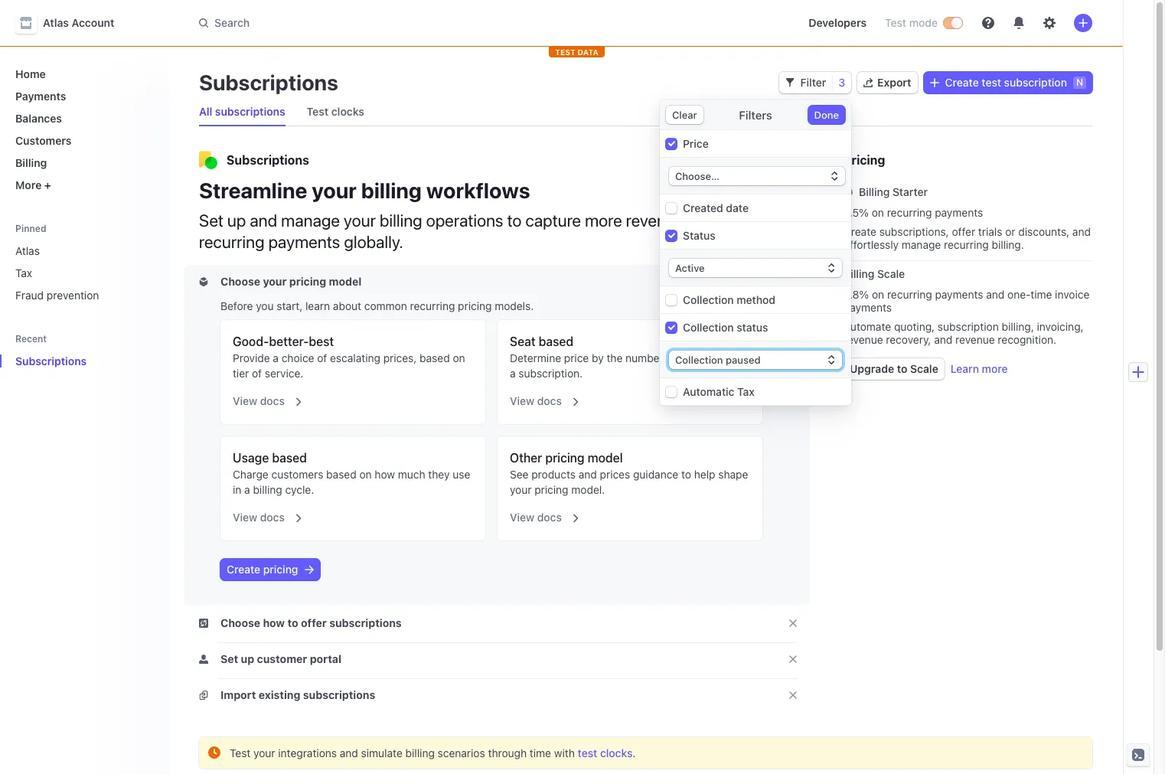 Task type: describe. For each thing, give the bounding box(es) containing it.
best
[[309, 335, 334, 349]]

and left one-
[[987, 288, 1005, 301]]

billing for billing
[[15, 156, 47, 169]]

portal
[[310, 653, 342, 666]]

view for seat based
[[510, 394, 535, 407]]

+
[[44, 178, 51, 191]]

pricing inside dropdown button
[[289, 275, 326, 288]]

payments up "automate"
[[844, 301, 892, 314]]

all subscriptions
[[199, 105, 285, 118]]

revenue inside streamline your billing workflows set up and manage your billing operations to capture more revenue and accept recurring payments globally.
[[626, 211, 684, 231]]

price
[[564, 352, 589, 365]]

on inside billing scale 0.8% on recurring payments and one-time invoice payments automate quoting, subscription billing, invoicing, revenue recovery, and revenue recognition.
[[872, 288, 885, 301]]

customers link
[[9, 128, 156, 153]]

good-better-best provide a choice of escalating prices, based on tier of service.
[[233, 335, 465, 380]]

choose… button
[[669, 167, 846, 185]]

export button
[[858, 72, 918, 93]]

payments inside 0.5% on recurring payments create subscriptions, offer trials or discounts, and effortlessly manage recurring billing.
[[935, 206, 984, 219]]

good-
[[233, 335, 269, 349]]

guidance
[[633, 468, 679, 481]]

pricing down products
[[535, 483, 569, 496]]

choose your pricing model button
[[199, 274, 365, 290]]

view docs for usage
[[233, 511, 285, 524]]

cycle.
[[285, 483, 314, 496]]

up inside streamline your billing workflows set up and manage your billing operations to capture more revenue and accept recurring payments globally.
[[227, 211, 246, 231]]

subscription inside billing scale 0.8% on recurring payments and one-time invoice payments automate quoting, subscription billing, invoicing, revenue recovery, and revenue recognition.
[[938, 320, 999, 333]]

set up customer portal
[[221, 653, 342, 666]]

1 horizontal spatial of
[[317, 352, 327, 365]]

trials
[[979, 225, 1003, 238]]

customer
[[257, 653, 307, 666]]

through
[[488, 747, 527, 760]]

view docs for other
[[510, 511, 562, 524]]

billing link
[[9, 150, 156, 175]]

all subscriptions link
[[193, 101, 291, 123]]

pinned
[[15, 223, 46, 234]]

automatic tax
[[683, 385, 755, 398]]

your for billing
[[312, 178, 357, 203]]

billing.
[[992, 238, 1025, 251]]

to inside the other pricing model see products and prices guidance to help shape your pricing model.
[[682, 468, 692, 481]]

pinned navigation links element
[[9, 216, 159, 308]]

offer inside 0.5% on recurring payments create subscriptions, offer trials or discounts, and effortlessly manage recurring billing.
[[952, 225, 976, 238]]

0 vertical spatial svg image
[[786, 78, 795, 87]]

import existing subscriptions button
[[199, 688, 379, 703]]

status
[[683, 229, 716, 242]]

0 vertical spatial subscription
[[1005, 76, 1068, 89]]

shape
[[719, 468, 749, 481]]

choice
[[282, 352, 314, 365]]

create for create test subscription
[[946, 76, 979, 89]]

customers
[[272, 468, 324, 481]]

view docs button for other
[[501, 501, 581, 528]]

price
[[683, 137, 709, 150]]

and inside the other pricing model see products and prices guidance to help shape your pricing model.
[[579, 468, 597, 481]]

set inside streamline your billing workflows set up and manage your billing operations to capture more revenue and accept recurring payments globally.
[[199, 211, 224, 231]]

pricing
[[844, 153, 886, 167]]

help
[[695, 468, 716, 481]]

charge
[[233, 468, 269, 481]]

tax link
[[9, 260, 156, 286]]

recurring right common
[[410, 299, 455, 313]]

atlas account button
[[15, 12, 130, 34]]

choose for choose how to offer subscriptions
[[221, 617, 260, 630]]

start,
[[277, 299, 303, 313]]

n
[[1077, 77, 1084, 88]]

more +
[[15, 178, 51, 191]]

choose how to offer subscriptions button
[[199, 616, 405, 631]]

operations
[[426, 211, 504, 231]]

svg image for choose your pricing model
[[199, 277, 208, 287]]

collection method
[[683, 293, 776, 306]]

common
[[364, 299, 407, 313]]

recurring up subscriptions,
[[887, 206, 932, 219]]

pricing up products
[[546, 451, 585, 465]]

payments link
[[9, 83, 156, 109]]

clear
[[672, 109, 698, 121]]

help image
[[983, 17, 995, 29]]

globally.
[[344, 232, 403, 252]]

choose your pricing model
[[221, 275, 362, 288]]

learn
[[306, 299, 330, 313]]

2 horizontal spatial revenue
[[956, 333, 995, 346]]

test clocks link
[[578, 747, 633, 760]]

prices,
[[384, 352, 417, 365]]

one-
[[1008, 288, 1031, 301]]

mode
[[910, 16, 938, 29]]

model inside dropdown button
[[329, 275, 362, 288]]

atlas for atlas
[[15, 244, 40, 257]]

a inside usage based charge customers based on how much they use in a billing cycle.
[[244, 483, 250, 496]]

billing scale 0.8% on recurring payments and one-time invoice payments automate quoting, subscription billing, invoicing, revenue recovery, and revenue recognition.
[[844, 267, 1090, 346]]

0 vertical spatial subscriptions
[[199, 70, 339, 95]]

settings image
[[1044, 17, 1056, 29]]

your inside the other pricing model see products and prices guidance to help shape your pricing model.
[[510, 483, 532, 496]]

clocks inside test clocks link
[[331, 105, 365, 118]]

starter
[[893, 185, 928, 198]]

Search text field
[[190, 9, 622, 37]]

learn more
[[951, 362, 1008, 375]]

how inside usage based charge customers based on how much they use in a billing cycle.
[[375, 468, 395, 481]]

svg image for set up customer portal
[[199, 655, 208, 664]]

pricing up choose how to offer subscriptions dropdown button
[[263, 563, 298, 576]]

to inside dropdown button
[[288, 617, 298, 630]]

to inside "button"
[[897, 362, 908, 375]]

to inside streamline your billing workflows set up and manage your billing operations to capture more revenue and accept recurring payments globally.
[[508, 211, 522, 231]]

home link
[[9, 61, 156, 87]]

learn
[[951, 362, 980, 375]]

choose for choose your pricing model
[[221, 275, 260, 288]]

tab list containing all subscriptions
[[193, 98, 1093, 126]]

more
[[15, 178, 42, 191]]

account
[[72, 16, 114, 29]]

test your integrations and simulate billing scenarios through time with test clocks .
[[230, 747, 636, 760]]

pin to navigation image
[[142, 355, 155, 367]]

method
[[737, 293, 776, 306]]

other pricing model see products and prices guidance to help shape your pricing model.
[[510, 451, 749, 496]]

customers
[[15, 134, 72, 147]]

billing starter
[[859, 185, 928, 198]]

data
[[578, 47, 599, 57]]

before you start, learn about common recurring pricing models.
[[221, 299, 534, 313]]

docs for determine
[[537, 394, 562, 407]]

based up customers
[[272, 451, 307, 465]]

view for good-better-best
[[233, 394, 257, 407]]

usage based charge customers based on how much they use in a billing cycle.
[[233, 451, 471, 496]]

and left simulate
[[340, 747, 358, 760]]

streamline your billing workflows set up and manage your billing operations to capture more revenue and accept recurring payments globally.
[[199, 178, 769, 252]]

recognition.
[[998, 333, 1057, 346]]

0 horizontal spatial of
[[252, 367, 262, 380]]

search
[[214, 16, 250, 29]]

Search search field
[[190, 9, 622, 37]]

simulate
[[361, 747, 403, 760]]

on inside good-better-best provide a choice of escalating prices, based on tier of service.
[[453, 352, 465, 365]]

create for create pricing
[[227, 563, 261, 576]]

all
[[199, 105, 212, 118]]

test for test mode
[[885, 16, 907, 29]]

svg image for create pricing
[[304, 565, 314, 575]]

atlas for atlas account
[[43, 16, 69, 29]]



Task type: locate. For each thing, give the bounding box(es) containing it.
1 horizontal spatial offer
[[952, 225, 976, 238]]

view docs down see
[[510, 511, 562, 524]]

choose up the set up customer portal "dropdown button" at the left
[[221, 617, 260, 630]]

choose
[[221, 275, 260, 288], [221, 617, 260, 630]]

how inside dropdown button
[[263, 617, 285, 630]]

0 horizontal spatial scale
[[878, 267, 905, 280]]

0 horizontal spatial create
[[227, 563, 261, 576]]

test right all subscriptions
[[307, 105, 329, 118]]

test for test clocks
[[307, 105, 329, 118]]

0 horizontal spatial test
[[230, 747, 251, 760]]

the
[[607, 352, 623, 365]]

view docs for seat
[[510, 394, 562, 407]]

based inside good-better-best provide a choice of escalating prices, based on tier of service.
[[420, 352, 450, 365]]

tax right automatic
[[738, 385, 755, 398]]

and right the discounts,
[[1073, 225, 1091, 238]]

docs for charge
[[260, 511, 285, 524]]

tier
[[233, 367, 249, 380]]

2 collection from the top
[[683, 321, 734, 334]]

0 vertical spatial up
[[227, 211, 246, 231]]

choose…
[[676, 170, 720, 182]]

svg image
[[930, 78, 939, 87], [199, 277, 208, 287], [304, 565, 314, 575], [199, 691, 208, 700]]

subscriptions right all
[[215, 105, 285, 118]]

balances link
[[9, 106, 156, 131]]

1 vertical spatial how
[[263, 617, 285, 630]]

choose up before
[[221, 275, 260, 288]]

0 vertical spatial billing
[[15, 156, 47, 169]]

docs down charge
[[260, 511, 285, 524]]

prevention
[[47, 289, 99, 302]]

import existing subscriptions
[[221, 689, 376, 702]]

model up about
[[329, 275, 362, 288]]

atlas inside pinned element
[[15, 244, 40, 257]]

0 vertical spatial create
[[946, 76, 979, 89]]

test data
[[555, 47, 599, 57]]

use
[[453, 468, 471, 481]]

create inside 0.5% on recurring payments create subscriptions, offer trials or discounts, and effortlessly manage recurring billing.
[[844, 225, 877, 238]]

your for integrations
[[254, 747, 275, 760]]

atlas down pinned
[[15, 244, 40, 257]]

tax up fraud
[[15, 267, 32, 280]]

1 vertical spatial svg image
[[199, 619, 208, 628]]

workflows
[[426, 178, 530, 203]]

time for one-
[[1031, 288, 1053, 301]]

1 vertical spatial subscriptions
[[227, 153, 309, 167]]

1 vertical spatial create
[[844, 225, 877, 238]]

with
[[554, 747, 575, 760]]

1 vertical spatial subscription
[[938, 320, 999, 333]]

upgrade
[[850, 362, 895, 375]]

0 horizontal spatial time
[[530, 747, 552, 760]]

to
[[508, 211, 522, 231], [897, 362, 908, 375], [682, 468, 692, 481], [288, 617, 298, 630]]

revenue down the choose…
[[626, 211, 684, 231]]

0 vertical spatial subscriptions
[[215, 105, 285, 118]]

subscriptions down portal on the bottom left
[[303, 689, 376, 702]]

billing up 0.8%
[[844, 267, 875, 280]]

svg image inside choose how to offer subscriptions dropdown button
[[199, 619, 208, 628]]

subscriptions inside tab list
[[215, 105, 285, 118]]

time left with
[[530, 747, 552, 760]]

on left much
[[360, 468, 372, 481]]

and up model.
[[579, 468, 597, 481]]

to left help
[[682, 468, 692, 481]]

pricing up "learn"
[[289, 275, 326, 288]]

test clocks
[[307, 105, 365, 118]]

upgrade to scale
[[850, 362, 939, 375]]

1 horizontal spatial create
[[844, 225, 877, 238]]

0 horizontal spatial subscription
[[938, 320, 999, 333]]

create
[[946, 76, 979, 89], [844, 225, 877, 238], [227, 563, 261, 576]]

payments left one-
[[936, 288, 984, 301]]

subscription left n
[[1005, 76, 1068, 89]]

0 horizontal spatial offer
[[301, 617, 327, 630]]

0 horizontal spatial model
[[329, 275, 362, 288]]

1 horizontal spatial time
[[1031, 288, 1053, 301]]

0 horizontal spatial a
[[244, 483, 250, 496]]

a inside good-better-best provide a choice of escalating prices, based on tier of service.
[[273, 352, 279, 365]]

model.
[[572, 483, 605, 496]]

1 vertical spatial clocks
[[600, 747, 633, 760]]

choose how to offer subscriptions
[[221, 617, 402, 630]]

time for through
[[530, 747, 552, 760]]

and down streamline
[[250, 211, 277, 231]]

more right 'learn'
[[982, 362, 1008, 375]]

0 vertical spatial atlas
[[43, 16, 69, 29]]

how left much
[[375, 468, 395, 481]]

1 vertical spatial model
[[588, 451, 623, 465]]

on inside 0.5% on recurring payments create subscriptions, offer trials or discounts, and effortlessly manage recurring billing.
[[872, 206, 885, 219]]

2 vertical spatial a
[[244, 483, 250, 496]]

view down subscription.
[[510, 394, 535, 407]]

subscriptions down recent
[[15, 355, 87, 368]]

0 vertical spatial set
[[199, 211, 224, 231]]

filter
[[801, 76, 827, 89]]

up left "customer"
[[241, 653, 254, 666]]

filters
[[739, 108, 773, 122]]

manage
[[281, 211, 340, 231], [902, 238, 942, 251]]

effortlessly
[[844, 238, 899, 251]]

0 vertical spatial tax
[[15, 267, 32, 280]]

1 vertical spatial up
[[241, 653, 254, 666]]

recurring up quoting,
[[888, 288, 933, 301]]

test down the help "icon"
[[982, 76, 1002, 89]]

scenarios
[[438, 747, 485, 760]]

models.
[[495, 299, 534, 313]]

a right "in"
[[244, 483, 250, 496]]

0 vertical spatial more
[[585, 211, 622, 231]]

1 collection from the top
[[683, 293, 734, 306]]

1 horizontal spatial test
[[307, 105, 329, 118]]

0 horizontal spatial revenue
[[626, 211, 684, 231]]

0 vertical spatial collection
[[683, 293, 734, 306]]

pinned element
[[9, 238, 156, 308]]

subscriptions up portal on the bottom left
[[330, 617, 402, 630]]

existing
[[259, 689, 301, 702]]

on inside usage based charge customers based on how much they use in a billing cycle.
[[360, 468, 372, 481]]

better-
[[269, 335, 309, 349]]

0 vertical spatial clocks
[[331, 105, 365, 118]]

by
[[592, 352, 604, 365]]

view down see
[[510, 511, 535, 524]]

view for other pricing model
[[510, 511, 535, 524]]

2 vertical spatial svg image
[[199, 655, 208, 664]]

view docs down tier
[[233, 394, 285, 407]]

using
[[716, 352, 743, 365]]

0.8%
[[844, 288, 870, 301]]

view docs
[[233, 394, 285, 407], [510, 394, 562, 407], [233, 511, 285, 524], [510, 511, 562, 524]]

test clocks link
[[301, 101, 371, 123]]

more inside learn more link
[[982, 362, 1008, 375]]

a down determine
[[510, 367, 516, 380]]

set inside "dropdown button"
[[221, 653, 238, 666]]

collection for collection method
[[683, 293, 734, 306]]

done
[[815, 109, 839, 121]]

subscription.
[[519, 367, 583, 380]]

docs down products
[[537, 511, 562, 524]]

1 vertical spatial atlas
[[15, 244, 40, 257]]

provide
[[233, 352, 270, 365]]

automate
[[844, 320, 892, 333]]

1 horizontal spatial subscription
[[1005, 76, 1068, 89]]

tax inside pinned element
[[15, 267, 32, 280]]

2 vertical spatial billing
[[844, 267, 875, 280]]

view docs button for seat
[[501, 385, 581, 412]]

core navigation links element
[[9, 61, 156, 198]]

collection up collection status
[[683, 293, 734, 306]]

more right 'capture'
[[585, 211, 622, 231]]

2 vertical spatial create
[[227, 563, 261, 576]]

2 horizontal spatial a
[[510, 367, 516, 380]]

recurring inside billing scale 0.8% on recurring payments and one-time invoice payments automate quoting, subscription billing, invoicing, revenue recovery, and revenue recognition.
[[888, 288, 933, 301]]

1 vertical spatial test
[[578, 747, 598, 760]]

0 horizontal spatial tax
[[15, 267, 32, 280]]

created date
[[683, 201, 749, 214]]

atlas account
[[43, 16, 114, 29]]

your for pricing
[[263, 275, 287, 288]]

billing for billing starter
[[859, 185, 890, 198]]

scale down effortlessly
[[878, 267, 905, 280]]

more inside streamline your billing workflows set up and manage your billing operations to capture more revenue and accept recurring payments globally.
[[585, 211, 622, 231]]

view down "in"
[[233, 511, 257, 524]]

1 horizontal spatial clocks
[[600, 747, 633, 760]]

view docs button for usage
[[224, 501, 304, 528]]

subscriptions up all subscriptions
[[199, 70, 339, 95]]

svg image inside create pricing link
[[304, 565, 314, 575]]

and
[[250, 211, 277, 231], [688, 211, 716, 231], [1073, 225, 1091, 238], [987, 288, 1005, 301], [935, 333, 953, 346], [579, 468, 597, 481], [340, 747, 358, 760]]

1 vertical spatial collection
[[683, 321, 734, 334]]

test mode
[[885, 16, 938, 29]]

recent navigation links element
[[0, 326, 169, 374]]

0 horizontal spatial test
[[578, 747, 598, 760]]

0 vertical spatial choose
[[221, 275, 260, 288]]

learn more link
[[951, 362, 1008, 377]]

1 vertical spatial tax
[[738, 385, 755, 398]]

revenue up learn more
[[956, 333, 995, 346]]

1 horizontal spatial scale
[[911, 362, 939, 375]]

subscriptions up streamline
[[227, 153, 309, 167]]

1 horizontal spatial test
[[982, 76, 1002, 89]]

and right recovery,
[[935, 333, 953, 346]]

manage inside 0.5% on recurring payments create subscriptions, offer trials or discounts, and effortlessly manage recurring billing.
[[902, 238, 942, 251]]

billing up 0.5%
[[859, 185, 890, 198]]

1 horizontal spatial model
[[588, 451, 623, 465]]

based inside the seat based determine price by the number of people using a subscription.
[[539, 335, 574, 349]]

up down streamline
[[227, 211, 246, 231]]

recovery,
[[886, 333, 932, 346]]

2 vertical spatial test
[[230, 747, 251, 760]]

1 vertical spatial offer
[[301, 617, 327, 630]]

0 vertical spatial manage
[[281, 211, 340, 231]]

billing inside core navigation links element
[[15, 156, 47, 169]]

subscriptions inside dropdown button
[[330, 617, 402, 630]]

time inside billing scale 0.8% on recurring payments and one-time invoice payments automate quoting, subscription billing, invoicing, revenue recovery, and revenue recognition.
[[1031, 288, 1053, 301]]

model inside the other pricing model see products and prices guidance to help shape your pricing model.
[[588, 451, 623, 465]]

offer up portal on the bottom left
[[301, 617, 327, 630]]

test left mode
[[885, 16, 907, 29]]

based up price in the top of the page
[[539, 335, 574, 349]]

model up prices
[[588, 451, 623, 465]]

your inside dropdown button
[[263, 275, 287, 288]]

1 vertical spatial test
[[307, 105, 329, 118]]

scale inside "button"
[[911, 362, 939, 375]]

0 horizontal spatial more
[[585, 211, 622, 231]]

billing inside billing scale 0.8% on recurring payments and one-time invoice payments automate quoting, subscription billing, invoicing, revenue recovery, and revenue recognition.
[[844, 267, 875, 280]]

0 vertical spatial a
[[273, 352, 279, 365]]

subscription up 'learn'
[[938, 320, 999, 333]]

2 horizontal spatial create
[[946, 76, 979, 89]]

billing,
[[1002, 320, 1035, 333]]

view down tier
[[233, 394, 257, 407]]

view
[[233, 394, 257, 407], [510, 394, 535, 407], [233, 511, 257, 524], [510, 511, 535, 524]]

create test subscription
[[946, 76, 1068, 89]]

recurring down streamline
[[199, 232, 265, 252]]

offer inside dropdown button
[[301, 617, 327, 630]]

to up "customer"
[[288, 617, 298, 630]]

offer
[[952, 225, 976, 238], [301, 617, 327, 630]]

3
[[839, 76, 846, 89]]

svg image inside the set up customer portal "dropdown button"
[[199, 655, 208, 664]]

people
[[680, 352, 713, 365]]

view docs button
[[224, 385, 304, 412], [501, 385, 581, 412], [224, 501, 304, 528], [501, 501, 581, 528]]

usage
[[233, 451, 269, 465]]

of right tier
[[252, 367, 262, 380]]

recurring inside streamline your billing workflows set up and manage your billing operations to capture more revenue and accept recurring payments globally.
[[199, 232, 265, 252]]

test down import
[[230, 747, 251, 760]]

0 vertical spatial offer
[[952, 225, 976, 238]]

you
[[256, 299, 274, 313]]

fraud
[[15, 289, 44, 302]]

a up service.
[[273, 352, 279, 365]]

0 vertical spatial test
[[885, 16, 907, 29]]

1 vertical spatial choose
[[221, 617, 260, 630]]

1 vertical spatial more
[[982, 362, 1008, 375]]

capture
[[526, 211, 581, 231]]

docs for best
[[260, 394, 285, 407]]

revenue up upgrade
[[844, 333, 884, 346]]

invoicing,
[[1038, 320, 1084, 333]]

scale inside billing scale 0.8% on recurring payments and one-time invoice payments automate quoting, subscription billing, invoicing, revenue recovery, and revenue recognition.
[[878, 267, 905, 280]]

subscriptions
[[199, 70, 339, 95], [227, 153, 309, 167], [15, 355, 87, 368]]

determine
[[510, 352, 561, 365]]

atlas inside button
[[43, 16, 69, 29]]

view docs button down service.
[[224, 385, 304, 412]]

payments up choose your pricing model
[[268, 232, 340, 252]]

0 vertical spatial how
[[375, 468, 395, 481]]

time left invoice
[[1031, 288, 1053, 301]]

set down streamline
[[199, 211, 224, 231]]

2 vertical spatial subscriptions
[[303, 689, 376, 702]]

a inside the seat based determine price by the number of people using a subscription.
[[510, 367, 516, 380]]

2 choose from the top
[[221, 617, 260, 630]]

0 horizontal spatial how
[[263, 617, 285, 630]]

1 horizontal spatial a
[[273, 352, 279, 365]]

svg image inside choose your pricing model dropdown button
[[199, 277, 208, 287]]

of down best
[[317, 352, 327, 365]]

service.
[[265, 367, 304, 380]]

1 horizontal spatial more
[[982, 362, 1008, 375]]

svg image for choose how to offer subscriptions
[[199, 619, 208, 628]]

0.5%
[[844, 206, 869, 219]]

escalating
[[330, 352, 381, 365]]

billing up more +
[[15, 156, 47, 169]]

subscriptions inside dropdown button
[[303, 689, 376, 702]]

of left people
[[667, 352, 677, 365]]

0 vertical spatial time
[[1031, 288, 1053, 301]]

subscriptions inside "subscriptions" link
[[15, 355, 87, 368]]

docs down service.
[[260, 394, 285, 407]]

test right with
[[578, 747, 598, 760]]

of inside the seat based determine price by the number of people using a subscription.
[[667, 352, 677, 365]]

to left 'capture'
[[508, 211, 522, 231]]

.
[[633, 747, 636, 760]]

1 horizontal spatial manage
[[902, 238, 942, 251]]

offer left trials
[[952, 225, 976, 238]]

1 vertical spatial set
[[221, 653, 238, 666]]

view docs button down products
[[501, 501, 581, 528]]

much
[[398, 468, 426, 481]]

0.5% on recurring payments create subscriptions, offer trials or discounts, and effortlessly manage recurring billing.
[[844, 206, 1091, 251]]

and left date
[[688, 211, 716, 231]]

up inside the set up customer portal "dropdown button"
[[241, 653, 254, 666]]

svg image for import existing subscriptions
[[199, 691, 208, 700]]

0 horizontal spatial manage
[[281, 211, 340, 231]]

0 vertical spatial model
[[329, 275, 362, 288]]

based right customers
[[326, 468, 357, 481]]

choose inside dropdown button
[[221, 617, 260, 630]]

payments inside streamline your billing workflows set up and manage your billing operations to capture more revenue and accept recurring payments globally.
[[268, 232, 340, 252]]

2 vertical spatial subscriptions
[[15, 355, 87, 368]]

view docs button down "in"
[[224, 501, 304, 528]]

clear button
[[666, 106, 704, 124]]

to down recovery,
[[897, 362, 908, 375]]

1 vertical spatial a
[[510, 367, 516, 380]]

billing inside usage based charge customers based on how much they use in a billing cycle.
[[253, 483, 282, 496]]

atlas left "account"
[[43, 16, 69, 29]]

1 vertical spatial time
[[530, 747, 552, 760]]

revenue
[[626, 211, 684, 231], [844, 333, 884, 346], [956, 333, 995, 346]]

scale
[[878, 267, 905, 280], [911, 362, 939, 375]]

view docs down "in"
[[233, 511, 285, 524]]

0 horizontal spatial clocks
[[331, 105, 365, 118]]

billing for billing scale 0.8% on recurring payments and one-time invoice payments automate quoting, subscription billing, invoicing, revenue recovery, and revenue recognition.
[[844, 267, 875, 280]]

0 vertical spatial scale
[[878, 267, 905, 280]]

on right 0.5%
[[872, 206, 885, 219]]

collection for collection status
[[683, 321, 734, 334]]

integrations
[[278, 747, 337, 760]]

set up import
[[221, 653, 238, 666]]

number
[[626, 352, 664, 365]]

test
[[982, 76, 1002, 89], [578, 747, 598, 760]]

create pricing
[[227, 563, 298, 576]]

tab list
[[193, 98, 1093, 126]]

collection up people
[[683, 321, 734, 334]]

test inside tab list
[[307, 105, 329, 118]]

test
[[885, 16, 907, 29], [307, 105, 329, 118], [230, 747, 251, 760]]

seat based determine price by the number of people using a subscription.
[[510, 335, 743, 380]]

1 choose from the top
[[221, 275, 260, 288]]

recurring left billing.
[[944, 238, 989, 251]]

manage inside streamline your billing workflows set up and manage your billing operations to capture more revenue and accept recurring payments globally.
[[281, 211, 340, 231]]

and inside 0.5% on recurring payments create subscriptions, offer trials or discounts, and effortlessly manage recurring billing.
[[1073, 225, 1091, 238]]

0 vertical spatial test
[[982, 76, 1002, 89]]

view docs down subscription.
[[510, 394, 562, 407]]

2 horizontal spatial of
[[667, 352, 677, 365]]

docs for model
[[537, 511, 562, 524]]

1 vertical spatial billing
[[859, 185, 890, 198]]

status
[[737, 321, 769, 334]]

view docs button down subscription.
[[501, 385, 581, 412]]

svg image inside 'import existing subscriptions' dropdown button
[[199, 691, 208, 700]]

1 horizontal spatial tax
[[738, 385, 755, 398]]

payments up trials
[[935, 206, 984, 219]]

1 horizontal spatial revenue
[[844, 333, 884, 346]]

view docs for good-
[[233, 394, 285, 407]]

fraud prevention link
[[9, 283, 156, 308]]

prices
[[600, 468, 631, 481]]

scale down recovery,
[[911, 362, 939, 375]]

discounts,
[[1019, 225, 1070, 238]]

docs down subscription.
[[537, 394, 562, 407]]

1 horizontal spatial how
[[375, 468, 395, 481]]

pricing left 'models.'
[[458, 299, 492, 313]]

1 vertical spatial manage
[[902, 238, 942, 251]]

1 vertical spatial scale
[[911, 362, 939, 375]]

1 vertical spatial subscriptions
[[330, 617, 402, 630]]

choose inside dropdown button
[[221, 275, 260, 288]]

how up the set up customer portal "dropdown button" at the left
[[263, 617, 285, 630]]

2 horizontal spatial test
[[885, 16, 907, 29]]

set
[[199, 211, 224, 231], [221, 653, 238, 666]]

on right prices,
[[453, 352, 465, 365]]

view for usage based
[[233, 511, 257, 524]]

manage up choose your pricing model
[[281, 211, 340, 231]]

billing
[[361, 178, 422, 203], [380, 211, 423, 231], [253, 483, 282, 496], [406, 747, 435, 760]]

manage right effortlessly
[[902, 238, 942, 251]]

view docs button for good-
[[224, 385, 304, 412]]

on right 0.8%
[[872, 288, 885, 301]]

svg image
[[786, 78, 795, 87], [199, 619, 208, 628], [199, 655, 208, 664]]

1 horizontal spatial atlas
[[43, 16, 69, 29]]

automatic
[[683, 385, 735, 398]]

based right prices,
[[420, 352, 450, 365]]

0 horizontal spatial atlas
[[15, 244, 40, 257]]



Task type: vqa. For each thing, say whether or not it's contained in the screenshot.
Step 2 / 4
no



